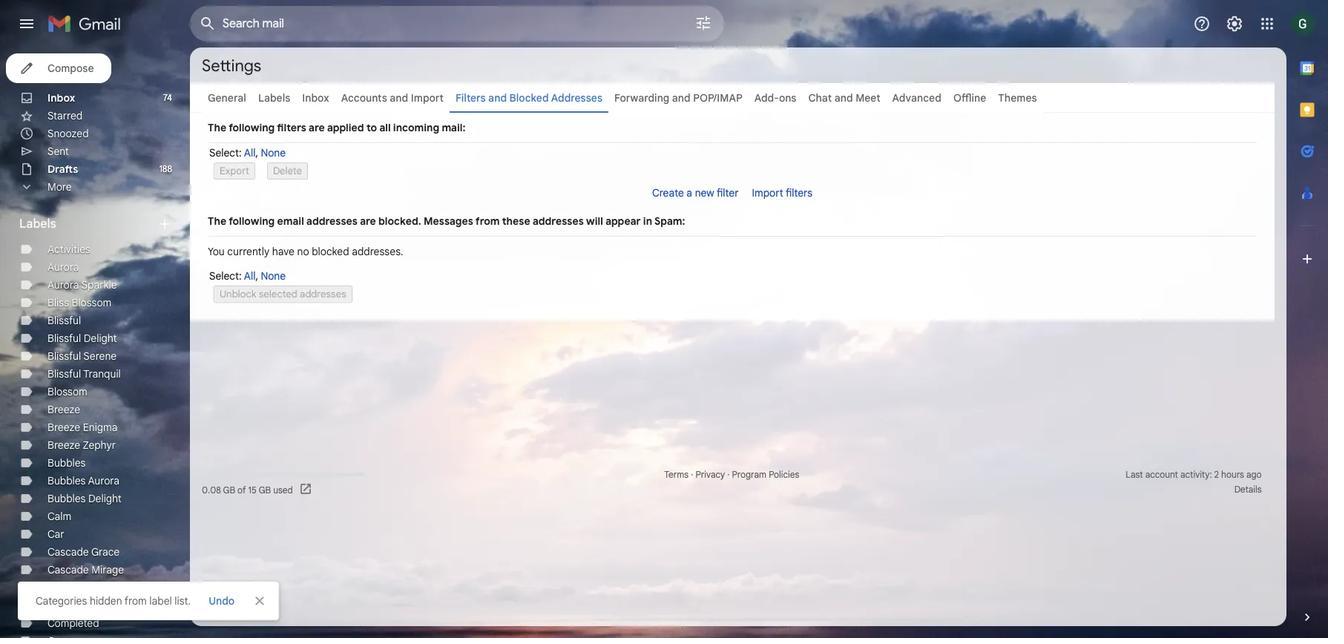 Task type: locate. For each thing, give the bounding box(es) containing it.
2 all link from the top
[[244, 269, 256, 283]]

blissful down blissful delight link
[[47, 349, 81, 363]]

1 vertical spatial all
[[244, 269, 256, 283]]

categories hidden from label list.
[[36, 594, 191, 608]]

1 vertical spatial delight
[[88, 492, 122, 505]]

0 horizontal spatial ·
[[691, 469, 693, 480]]

blissful delight
[[47, 332, 117, 345]]

1 blissful from the top
[[47, 314, 81, 327]]

1 vertical spatial filters
[[786, 186, 812, 200]]

2
[[1214, 469, 1219, 480]]

breeze down "blossom" link
[[47, 403, 80, 416]]

labels for "labels" "link"
[[258, 91, 290, 105]]

these
[[502, 214, 530, 228]]

1 horizontal spatial ·
[[727, 469, 730, 480]]

starred link
[[47, 109, 83, 122]]

alert containing categories hidden from label list.
[[18, 34, 1304, 620]]

delight for bubbles delight
[[88, 492, 122, 505]]

, for select: all , none
[[256, 146, 258, 160]]

bubbles up calm
[[47, 492, 86, 505]]

1 none link from the top
[[261, 146, 286, 160]]

inbox
[[47, 91, 75, 105], [302, 91, 329, 105]]

1 horizontal spatial from
[[475, 214, 500, 228]]

tranquil
[[83, 367, 121, 381]]

and right filters
[[488, 91, 507, 105]]

none up delete button
[[261, 146, 286, 160]]

hidden
[[90, 594, 122, 608]]

breeze up bubbles link
[[47, 438, 80, 452]]

,
[[256, 146, 258, 160], [256, 269, 258, 283]]

create a new filter
[[652, 186, 739, 200]]

2 gb from the left
[[259, 484, 271, 495]]

cascade for cascade petals
[[47, 581, 89, 594]]

following up currently
[[229, 214, 275, 228]]

tab list
[[1287, 47, 1328, 585]]

0 horizontal spatial import
[[411, 91, 444, 105]]

snoozed link
[[47, 127, 89, 140]]

1 vertical spatial the
[[208, 214, 226, 228]]

forwarding and pop/imap link
[[614, 91, 743, 105]]

and right 'chat'
[[834, 91, 853, 105]]

from
[[475, 214, 500, 228], [125, 594, 147, 608]]

and left pop/imap
[[672, 91, 691, 105]]

4 blissful from the top
[[47, 367, 81, 381]]

2 bubbles from the top
[[47, 474, 86, 487]]

incoming
[[393, 121, 439, 134]]

0 vertical spatial all
[[244, 146, 256, 160]]

0 vertical spatial blossom
[[72, 296, 112, 309]]

2 vertical spatial breeze
[[47, 438, 80, 452]]

2 none from the top
[[261, 269, 286, 283]]

bubbles for delight
[[47, 492, 86, 505]]

3 breeze from the top
[[47, 438, 80, 452]]

add-ons
[[754, 91, 796, 105]]

and
[[390, 91, 408, 105], [488, 91, 507, 105], [672, 91, 691, 105], [834, 91, 853, 105]]

follow link to manage storage image
[[299, 482, 314, 497]]

None search field
[[190, 6, 724, 42]]

breeze down breeze link
[[47, 421, 80, 434]]

2 the from the top
[[208, 214, 226, 228]]

cascade down the car link
[[47, 545, 89, 559]]

3 bubbles from the top
[[47, 492, 86, 505]]

blissful delight link
[[47, 332, 117, 345]]

0 horizontal spatial are
[[309, 121, 325, 134]]

4 and from the left
[[834, 91, 853, 105]]

all
[[244, 146, 256, 160], [244, 269, 256, 283]]

filters right filter
[[786, 186, 812, 200]]

· right privacy
[[727, 469, 730, 480]]

0 horizontal spatial filters
[[277, 121, 306, 134]]

inbox inside labels navigation
[[47, 91, 75, 105]]

support image
[[1193, 15, 1211, 33]]

addresses down blocked
[[300, 288, 346, 300]]

and for filters
[[488, 91, 507, 105]]

all up the unblock
[[244, 269, 256, 283]]

blissful for blissful link
[[47, 314, 81, 327]]

none
[[261, 146, 286, 160], [261, 269, 286, 283]]

the following filters are applied to all incoming mail:
[[208, 121, 466, 134]]

labels for labels heading
[[19, 217, 56, 231]]

1 horizontal spatial gb
[[259, 484, 271, 495]]

1 vertical spatial none link
[[261, 269, 286, 283]]

1 select: from the top
[[209, 146, 242, 160]]

filters
[[277, 121, 306, 134], [786, 186, 812, 200]]

none inside select: all , none unblock selected addresses
[[261, 269, 286, 283]]

2 select: from the top
[[209, 269, 242, 283]]

aurora for aurora link
[[47, 260, 79, 274]]

1 vertical spatial are
[[360, 214, 376, 228]]

inbox link up the following filters are applied to all incoming mail: at top left
[[302, 91, 329, 105]]

1 and from the left
[[390, 91, 408, 105]]

completed link
[[47, 617, 99, 630]]

zephyr
[[83, 438, 116, 452]]

2 , from the top
[[256, 269, 258, 283]]

0 horizontal spatial inbox link
[[47, 91, 75, 105]]

addresses up blocked
[[307, 214, 358, 228]]

1 vertical spatial aurora
[[47, 278, 79, 292]]

aurora for aurora sparkle
[[47, 278, 79, 292]]

1 horizontal spatial labels
[[258, 91, 290, 105]]

none link
[[261, 146, 286, 160], [261, 269, 286, 283]]

blossom up breeze link
[[47, 385, 87, 398]]

blissful down blissful link
[[47, 332, 81, 345]]

1 cascade from the top
[[47, 545, 89, 559]]

0 vertical spatial filters
[[277, 121, 306, 134]]

2 vertical spatial cascade
[[47, 581, 89, 594]]

none for select: all , none
[[261, 146, 286, 160]]

1 vertical spatial from
[[125, 594, 147, 608]]

, inside select: all , none unblock selected addresses
[[256, 269, 258, 283]]

accounts and import
[[341, 91, 444, 105]]

are
[[309, 121, 325, 134], [360, 214, 376, 228]]

1 horizontal spatial inbox link
[[302, 91, 329, 105]]

1 following from the top
[[229, 121, 275, 134]]

all for select: all , none unblock selected addresses
[[244, 269, 256, 283]]

create a new filter link
[[652, 186, 739, 200]]

0 vertical spatial all link
[[244, 146, 256, 160]]

1 vertical spatial select:
[[209, 269, 242, 283]]

list.
[[175, 594, 191, 608]]

labels inside navigation
[[19, 217, 56, 231]]

all link
[[244, 146, 256, 160], [244, 269, 256, 283]]

0 vertical spatial none
[[261, 146, 286, 160]]

gb left "of"
[[223, 484, 235, 495]]

all inside select: all , none unblock selected addresses
[[244, 269, 256, 283]]

delight down bubbles aurora
[[88, 492, 122, 505]]

blossom link
[[47, 385, 87, 398]]

1 gb from the left
[[223, 484, 235, 495]]

breeze for breeze enigma
[[47, 421, 80, 434]]

cascade up cherish
[[47, 581, 89, 594]]

none up selected
[[261, 269, 286, 283]]

3 and from the left
[[672, 91, 691, 105]]

blocked
[[312, 245, 349, 258]]

3 cascade from the top
[[47, 581, 89, 594]]

inbox up 'starred' link
[[47, 91, 75, 105]]

3 blissful from the top
[[47, 349, 81, 363]]

1 horizontal spatial filters
[[786, 186, 812, 200]]

0 vertical spatial labels
[[258, 91, 290, 105]]

inbox for first inbox link from the right
[[302, 91, 329, 105]]

0 vertical spatial are
[[309, 121, 325, 134]]

the down general
[[208, 121, 226, 134]]

terms · privacy · program policies
[[664, 469, 799, 480]]

themes link
[[998, 91, 1037, 105]]

1 vertical spatial cascade
[[47, 563, 89, 576]]

a
[[687, 186, 692, 200]]

inbox link
[[47, 91, 75, 105], [302, 91, 329, 105]]

the
[[208, 121, 226, 134], [208, 214, 226, 228]]

0 vertical spatial delight
[[84, 332, 117, 345]]

2 vertical spatial bubbles
[[47, 492, 86, 505]]

2 breeze from the top
[[47, 421, 80, 434]]

all link up the unblock
[[244, 269, 256, 283]]

cascade
[[47, 545, 89, 559], [47, 563, 89, 576], [47, 581, 89, 594]]

are left applied
[[309, 121, 325, 134]]

the for the following filters are applied to all incoming mail:
[[208, 121, 226, 134]]

addresses inside select: all , none unblock selected addresses
[[300, 288, 346, 300]]

1 vertical spatial none
[[261, 269, 286, 283]]

cascade mirage link
[[47, 563, 124, 576]]

blossom down sparkle
[[72, 296, 112, 309]]

1 horizontal spatial inbox
[[302, 91, 329, 105]]

labels right general
[[258, 91, 290, 105]]

blissful link
[[47, 314, 81, 327]]

none link up delete button
[[261, 146, 286, 160]]

2 none link from the top
[[261, 269, 286, 283]]

select: all , none
[[209, 146, 286, 160]]

2 inbox from the left
[[302, 91, 329, 105]]

2 vertical spatial aurora
[[88, 474, 119, 487]]

1 all from the top
[[244, 146, 256, 160]]

2 all from the top
[[244, 269, 256, 283]]

1 inbox link from the left
[[47, 91, 75, 105]]

bubbles link
[[47, 456, 86, 470]]

2 cascade from the top
[[47, 563, 89, 576]]

and up all
[[390, 91, 408, 105]]

1 the from the top
[[208, 121, 226, 134]]

program
[[732, 469, 767, 480]]

1 vertical spatial breeze
[[47, 421, 80, 434]]

drafts
[[47, 162, 78, 176]]

footer containing terms
[[190, 467, 1275, 497]]

1 , from the top
[[256, 146, 258, 160]]

last
[[1126, 469, 1143, 480]]

0 horizontal spatial labels
[[19, 217, 56, 231]]

· right terms link
[[691, 469, 693, 480]]

gb right the 15
[[259, 484, 271, 495]]

aurora down aurora link
[[47, 278, 79, 292]]

0 vertical spatial following
[[229, 121, 275, 134]]

0 vertical spatial the
[[208, 121, 226, 134]]

1 horizontal spatial import
[[752, 186, 783, 200]]

bubbles aurora
[[47, 474, 119, 487]]

breeze zephyr link
[[47, 438, 116, 452]]

all for select: all , none
[[244, 146, 256, 160]]

breeze enigma link
[[47, 421, 118, 434]]

activity:
[[1180, 469, 1212, 480]]

labels up activities link
[[19, 217, 56, 231]]

privacy
[[696, 469, 725, 480]]

inbox for first inbox link from the left
[[47, 91, 75, 105]]

1 inbox from the left
[[47, 91, 75, 105]]

snoozed
[[47, 127, 89, 140]]

cascade for cascade grace
[[47, 545, 89, 559]]

1 breeze from the top
[[47, 403, 80, 416]]

2 blissful from the top
[[47, 332, 81, 345]]

, for select: all , none unblock selected addresses
[[256, 269, 258, 283]]

0 vertical spatial breeze
[[47, 403, 80, 416]]

188
[[159, 163, 172, 174]]

add-ons link
[[754, 91, 796, 105]]

2 following from the top
[[229, 214, 275, 228]]

mail:
[[442, 121, 466, 134]]

1 vertical spatial labels
[[19, 217, 56, 231]]

0 vertical spatial aurora
[[47, 260, 79, 274]]

0 vertical spatial select:
[[209, 146, 242, 160]]

select: up export button
[[209, 146, 242, 160]]

1 none from the top
[[261, 146, 286, 160]]

delight for blissful delight
[[84, 332, 117, 345]]

aurora up the bubbles delight
[[88, 474, 119, 487]]

aurora
[[47, 260, 79, 274], [47, 278, 79, 292], [88, 474, 119, 487]]

delight
[[84, 332, 117, 345], [88, 492, 122, 505]]

delight up serene
[[84, 332, 117, 345]]

aurora down activities
[[47, 260, 79, 274]]

0 vertical spatial import
[[411, 91, 444, 105]]

select:
[[209, 146, 242, 160], [209, 269, 242, 283]]

0 horizontal spatial inbox
[[47, 91, 75, 105]]

bubbles down breeze zephyr link
[[47, 456, 86, 470]]

following up select: all , none
[[229, 121, 275, 134]]

1 vertical spatial bubbles
[[47, 474, 86, 487]]

from left these
[[475, 214, 500, 228]]

the up you
[[208, 214, 226, 228]]

spam:
[[654, 214, 685, 228]]

inbox up the following filters are applied to all incoming mail: at top left
[[302, 91, 329, 105]]

0 vertical spatial bubbles
[[47, 456, 86, 470]]

from left the label
[[125, 594, 147, 608]]

all link up export at the top left of page
[[244, 146, 256, 160]]

filters down "labels" "link"
[[277, 121, 306, 134]]

search mail image
[[194, 10, 221, 37]]

bubbles delight
[[47, 492, 122, 505]]

are left blocked.
[[360, 214, 376, 228]]

alert
[[18, 34, 1304, 620]]

Search mail text field
[[223, 16, 653, 31]]

bubbles down bubbles link
[[47, 474, 86, 487]]

bliss blossom link
[[47, 296, 112, 309]]

0 horizontal spatial gb
[[223, 484, 235, 495]]

0 horizontal spatial from
[[125, 594, 147, 608]]

blissful down "bliss"
[[47, 314, 81, 327]]

2 and from the left
[[488, 91, 507, 105]]

1 vertical spatial all link
[[244, 269, 256, 283]]

import right filter
[[752, 186, 783, 200]]

footer
[[190, 467, 1275, 497]]

1 vertical spatial following
[[229, 214, 275, 228]]

cascade down 'cascade grace'
[[47, 563, 89, 576]]

breeze link
[[47, 403, 80, 416]]

select: inside select: all , none unblock selected addresses
[[209, 269, 242, 283]]

0 vertical spatial cascade
[[47, 545, 89, 559]]

blissful for blissful tranquil
[[47, 367, 81, 381]]

sent
[[47, 145, 69, 158]]

blissful up "blossom" link
[[47, 367, 81, 381]]

select: up the unblock
[[209, 269, 242, 283]]

currently
[[227, 245, 269, 258]]

·
[[691, 469, 693, 480], [727, 469, 730, 480]]

all up export at the top left of page
[[244, 146, 256, 160]]

labels navigation
[[0, 47, 190, 638]]

inbox link up 'starred' link
[[47, 91, 75, 105]]

appear
[[606, 214, 641, 228]]

0 vertical spatial ,
[[256, 146, 258, 160]]

0 vertical spatial none link
[[261, 146, 286, 160]]

1 vertical spatial ,
[[256, 269, 258, 283]]

import up incoming
[[411, 91, 444, 105]]

none link up selected
[[261, 269, 286, 283]]



Task type: vqa. For each thing, say whether or not it's contained in the screenshot.
2nd Cascade from the top
yes



Task type: describe. For each thing, give the bounding box(es) containing it.
delete
[[273, 165, 302, 177]]

sent link
[[47, 145, 69, 158]]

undo
[[209, 594, 235, 608]]

none for select: all , none unblock selected addresses
[[261, 269, 286, 283]]

last account activity: 2 hours ago details
[[1126, 469, 1262, 495]]

import filters link
[[752, 186, 812, 200]]

select: all , none unblock selected addresses
[[209, 269, 346, 300]]

select: for select: all , none
[[209, 146, 242, 160]]

bliss blossom
[[47, 296, 112, 309]]

labels heading
[[19, 217, 157, 231]]

cascade for cascade mirage
[[47, 563, 89, 576]]

blocked
[[509, 91, 549, 105]]

enigma
[[83, 421, 118, 434]]

filter
[[717, 186, 739, 200]]

1 vertical spatial blossom
[[47, 385, 87, 398]]

the following email addresses are blocked. messages from these addresses will appear in spam:
[[208, 214, 685, 228]]

starred
[[47, 109, 83, 122]]

serene
[[83, 349, 117, 363]]

unblock selected addresses button
[[214, 286, 352, 303]]

cascade mirage
[[47, 563, 124, 576]]

addresses
[[551, 91, 603, 105]]

2 inbox link from the left
[[302, 91, 329, 105]]

blissful for blissful serene
[[47, 349, 81, 363]]

import filters
[[752, 186, 812, 200]]

cascade grace
[[47, 545, 120, 559]]

cherish peace link
[[47, 599, 116, 612]]

add-
[[754, 91, 779, 105]]

1 horizontal spatial are
[[360, 214, 376, 228]]

ago
[[1246, 469, 1262, 480]]

themes
[[998, 91, 1037, 105]]

bubbles aurora link
[[47, 474, 119, 487]]

breeze for breeze zephyr
[[47, 438, 80, 452]]

general
[[208, 91, 246, 105]]

program policies link
[[732, 469, 799, 480]]

activities link
[[47, 243, 90, 256]]

chat and meet link
[[808, 91, 880, 105]]

1 · from the left
[[691, 469, 693, 480]]

general link
[[208, 91, 246, 105]]

breeze for breeze link
[[47, 403, 80, 416]]

all
[[379, 121, 391, 134]]

none link for 2nd all link from the bottom of the page
[[261, 146, 286, 160]]

gmail image
[[47, 9, 128, 39]]

petals
[[91, 581, 120, 594]]

addresses left will
[[533, 214, 584, 228]]

breeze zephyr
[[47, 438, 116, 452]]

0.08
[[202, 484, 221, 495]]

breeze enigma
[[47, 421, 118, 434]]

advanced search options image
[[689, 8, 718, 38]]

more
[[47, 180, 72, 194]]

cherish peace
[[47, 599, 116, 612]]

blissful tranquil
[[47, 367, 121, 381]]

calm link
[[47, 510, 71, 523]]

account
[[1145, 469, 1178, 480]]

1 vertical spatial import
[[752, 186, 783, 200]]

main menu image
[[18, 15, 36, 33]]

offline
[[953, 91, 986, 105]]

aurora sparkle
[[47, 278, 117, 292]]

mirage
[[91, 563, 124, 576]]

labels link
[[258, 91, 290, 105]]

0 vertical spatial from
[[475, 214, 500, 228]]

1 all link from the top
[[244, 146, 256, 160]]

addresses.
[[352, 245, 403, 258]]

create
[[652, 186, 684, 200]]

from inside alert
[[125, 594, 147, 608]]

cascade petals
[[47, 581, 120, 594]]

delete button
[[267, 162, 308, 180]]

1 bubbles from the top
[[47, 456, 86, 470]]

none link for second all link
[[261, 269, 286, 283]]

compose
[[47, 62, 94, 75]]

chat
[[808, 91, 832, 105]]

accounts
[[341, 91, 387, 105]]

forwarding and pop/imap
[[614, 91, 743, 105]]

email
[[277, 214, 304, 228]]

blocked.
[[378, 214, 421, 228]]

drafts link
[[47, 162, 78, 176]]

export button
[[214, 162, 255, 180]]

2 · from the left
[[727, 469, 730, 480]]

blissful for blissful delight
[[47, 332, 81, 345]]

details link
[[1234, 484, 1262, 495]]

accounts and import link
[[341, 91, 444, 105]]

messages
[[424, 214, 473, 228]]

cascade grace link
[[47, 545, 120, 559]]

terms link
[[664, 469, 689, 480]]

select: for select: all , none unblock selected addresses
[[209, 269, 242, 283]]

more button
[[0, 178, 178, 196]]

policies
[[769, 469, 799, 480]]

in
[[643, 214, 652, 228]]

you
[[208, 245, 225, 258]]

settings image
[[1226, 15, 1244, 33]]

car link
[[47, 528, 64, 541]]

and for accounts
[[390, 91, 408, 105]]

bubbles for aurora
[[47, 474, 86, 487]]

and for chat
[[834, 91, 853, 105]]

following for filters
[[229, 121, 275, 134]]

bubbles delight link
[[47, 492, 122, 505]]

selected
[[259, 288, 297, 300]]

filters
[[456, 91, 486, 105]]

ons
[[779, 91, 796, 105]]

pop/imap
[[693, 91, 743, 105]]

hours
[[1221, 469, 1244, 480]]

aurora sparkle link
[[47, 278, 117, 292]]

the for the following email addresses are blocked. messages from these addresses will appear in spam:
[[208, 214, 226, 228]]

blissful tranquil link
[[47, 367, 121, 381]]

and for forwarding
[[672, 91, 691, 105]]

car
[[47, 528, 64, 541]]

filters and blocked addresses link
[[456, 91, 603, 105]]

to
[[366, 121, 377, 134]]

following for email
[[229, 214, 275, 228]]

cherish
[[47, 599, 84, 612]]



